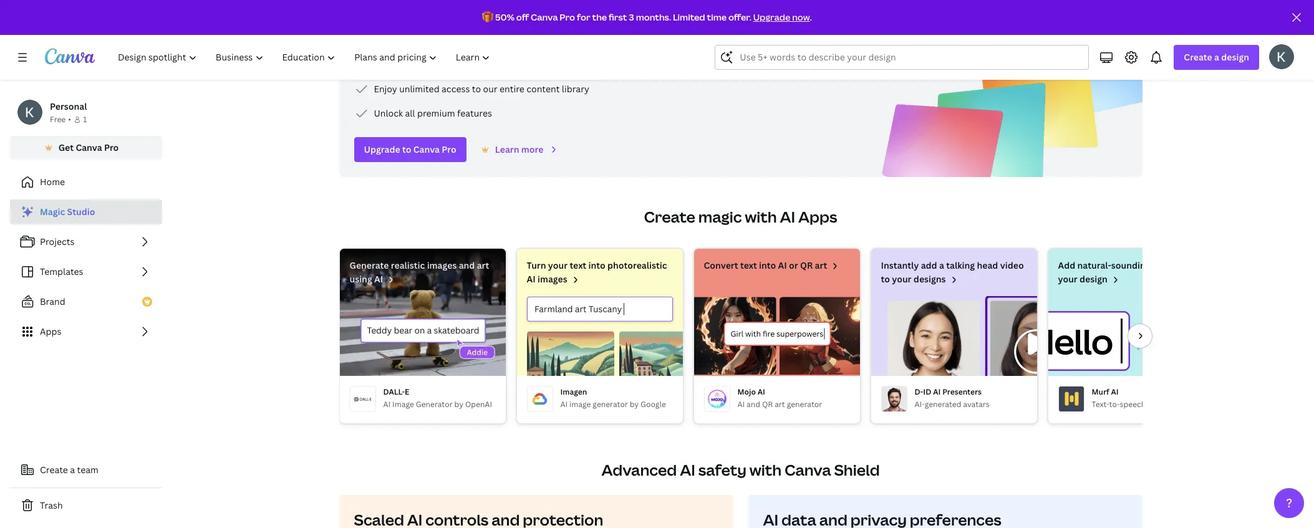 Task type: describe. For each thing, give the bounding box(es) containing it.
create for create a design
[[1185, 51, 1213, 63]]

1 vertical spatial with
[[750, 460, 782, 480]]

personal
[[50, 100, 87, 112]]

openai
[[465, 399, 492, 410]]

3
[[629, 11, 634, 23]]

ai inside murf ai text-to-speech voice generator
[[1112, 387, 1119, 397]]

generate
[[350, 260, 389, 271]]

canva left shield
[[785, 460, 832, 480]]

ai inside turn your text into photorealistic ai images
[[527, 273, 536, 285]]

kendall parks image
[[1270, 44, 1295, 69]]

to inside add natural-sounding voices to your design
[[1182, 260, 1191, 271]]

canva down unlock all premium features
[[414, 144, 440, 155]]

features
[[457, 107, 492, 119]]

into inside turn your text into photorealistic ai images
[[589, 260, 606, 271]]

create a design button
[[1175, 45, 1260, 70]]

brand
[[40, 296, 65, 308]]

designs
[[914, 273, 946, 285]]

🎁
[[482, 11, 494, 23]]

our
[[483, 83, 498, 95]]

generator inside imagen ai image generator by google
[[593, 399, 628, 410]]

your inside add natural-sounding voices to your design
[[1059, 273, 1078, 285]]

content
[[527, 83, 560, 95]]

all
[[405, 107, 415, 119]]

get
[[58, 142, 74, 154]]

offer.
[[729, 11, 752, 23]]

ai right the mojo
[[758, 387, 766, 397]]

design inside add natural-sounding voices to your design
[[1080, 273, 1108, 285]]

brand link
[[10, 290, 162, 315]]

ai inside dall-e ai image generator by openai
[[383, 399, 391, 410]]

video
[[1001, 260, 1024, 271]]

upgrade now button
[[754, 11, 810, 23]]

advanced
[[602, 460, 677, 480]]

art inside generate realistic images and art using ai
[[477, 260, 489, 271]]

apps link
[[10, 319, 162, 344]]

instantly
[[881, 260, 919, 271]]

ai left 'safety'
[[680, 460, 696, 480]]

more
[[522, 144, 544, 155]]

generated
[[925, 399, 962, 410]]

0 vertical spatial with
[[745, 207, 777, 227]]

top level navigation element
[[110, 45, 501, 70]]

to inside instantly add a talking head video to your designs
[[881, 273, 890, 285]]

art inside mojo ai ai and qr art generator
[[775, 399, 785, 410]]

shield
[[835, 460, 880, 480]]

•
[[68, 114, 71, 125]]

ai down the mojo
[[738, 399, 745, 410]]

text inside turn your text into photorealistic ai images
[[570, 260, 587, 271]]

trash link
[[10, 494, 162, 519]]

1 horizontal spatial pro
[[442, 144, 457, 155]]

d-
[[915, 387, 924, 397]]

sounding
[[1112, 260, 1151, 271]]

mojo ai ai and qr art generator
[[738, 387, 823, 410]]

projects
[[40, 236, 75, 248]]

dall-
[[383, 387, 405, 397]]

head
[[978, 260, 999, 271]]

imagen ai image generator by google
[[561, 387, 666, 410]]

id
[[924, 387, 932, 397]]

add
[[1059, 260, 1076, 271]]

1 vertical spatial apps
[[40, 326, 61, 338]]

using
[[350, 273, 372, 285]]

learn more
[[495, 144, 544, 155]]

studio
[[67, 206, 95, 218]]

ai up or
[[780, 207, 796, 227]]

ai-
[[915, 399, 925, 410]]

off
[[517, 11, 529, 23]]

learn
[[495, 144, 519, 155]]

by inside dall-e ai image generator by openai
[[455, 399, 464, 410]]

image
[[393, 399, 414, 410]]

add natural-sounding voices to your design
[[1059, 260, 1191, 285]]

create magic with ai apps
[[644, 207, 838, 227]]

imagen
[[561, 387, 587, 397]]

generator for convert text into ai or qr art
[[787, 399, 823, 410]]

upgrade inside button
[[364, 144, 400, 155]]

ai inside imagen ai image generator by google
[[561, 399, 568, 410]]

time
[[707, 11, 727, 23]]

convert
[[704, 260, 739, 271]]

enjoy unlimited access to our entire content library
[[374, 83, 590, 95]]

unlock all premium features
[[374, 107, 492, 119]]

premium
[[417, 107, 455, 119]]

canva right "off" at the left top of page
[[531, 11, 558, 23]]

or
[[789, 260, 799, 271]]

voices
[[1153, 260, 1180, 271]]

entire
[[500, 83, 525, 95]]

magic studio link
[[10, 200, 162, 225]]

magic
[[40, 206, 65, 218]]

turn
[[527, 260, 546, 271]]

2 horizontal spatial art
[[815, 260, 828, 271]]

and for art
[[459, 260, 475, 271]]

limited
[[673, 11, 706, 23]]

photorealistic
[[608, 260, 667, 271]]

mojo
[[738, 387, 756, 397]]

create for create magic with ai apps
[[644, 207, 696, 227]]

1
[[83, 114, 87, 125]]



Task type: vqa. For each thing, say whether or not it's contained in the screenshot.
Design Title text box
no



Task type: locate. For each thing, give the bounding box(es) containing it.
1 horizontal spatial apps
[[799, 207, 838, 227]]

ai down imagen
[[561, 399, 568, 410]]

50%
[[495, 11, 515, 23]]

your inside turn your text into photorealistic ai images
[[548, 260, 568, 271]]

your inside instantly add a talking head video to your designs
[[893, 273, 912, 285]]

1 vertical spatial list
[[10, 200, 162, 344]]

1 vertical spatial upgrade
[[364, 144, 400, 155]]

0 horizontal spatial design
[[1080, 273, 1108, 285]]

None search field
[[715, 45, 1090, 70]]

1 vertical spatial qr
[[762, 399, 773, 410]]

by left "openai"
[[455, 399, 464, 410]]

0 vertical spatial images
[[427, 260, 457, 271]]

by left google
[[630, 399, 639, 410]]

e
[[405, 387, 410, 397]]

ai down dall-
[[383, 399, 391, 410]]

2 horizontal spatial generator
[[1169, 399, 1205, 410]]

to left our
[[472, 83, 481, 95]]

a for design
[[1215, 51, 1220, 63]]

generator for add natural-sounding voices to your design
[[1169, 399, 1205, 410]]

google
[[641, 399, 666, 410]]

get canva pro
[[58, 142, 119, 154]]

images inside generate realistic images and art using ai
[[427, 260, 457, 271]]

0 horizontal spatial pro
[[104, 142, 119, 154]]

free •
[[50, 114, 71, 125]]

2 vertical spatial a
[[70, 464, 75, 476]]

and
[[459, 260, 475, 271], [747, 399, 761, 410]]

1 horizontal spatial qr
[[801, 260, 813, 271]]

generate realistic images and art using ai
[[350, 260, 489, 285]]

by inside imagen ai image generator by google
[[630, 399, 639, 410]]

your down add
[[1059, 273, 1078, 285]]

magic studio
[[40, 206, 95, 218]]

0 horizontal spatial generator
[[593, 399, 628, 410]]

2 generator from the left
[[787, 399, 823, 410]]

1 horizontal spatial text
[[741, 260, 757, 271]]

ai inside d-id ai presenters ai-generated avatars
[[934, 387, 941, 397]]

.
[[810, 11, 812, 23]]

design left kendall parks icon
[[1222, 51, 1250, 63]]

list containing enjoy unlimited access to our entire content library
[[354, 58, 590, 121]]

by
[[455, 399, 464, 410], [630, 399, 639, 410]]

2 by from the left
[[630, 399, 639, 410]]

trash
[[40, 500, 63, 512]]

text right turn
[[570, 260, 587, 271]]

0 horizontal spatial upgrade
[[364, 144, 400, 155]]

and down the mojo
[[747, 399, 761, 410]]

1 vertical spatial design
[[1080, 273, 1108, 285]]

create inside dropdown button
[[1185, 51, 1213, 63]]

d-id ai presenters ai-generated avatars
[[915, 387, 990, 410]]

speech
[[1120, 399, 1146, 410]]

presenters
[[943, 387, 982, 397]]

0 horizontal spatial by
[[455, 399, 464, 410]]

upgrade down unlock
[[364, 144, 400, 155]]

list
[[354, 58, 590, 121], [10, 200, 162, 344]]

design inside dropdown button
[[1222, 51, 1250, 63]]

1 horizontal spatial your
[[893, 273, 912, 285]]

into left or
[[759, 260, 776, 271]]

now
[[793, 11, 810, 23]]

1 text from the left
[[570, 260, 587, 271]]

1 by from the left
[[455, 399, 464, 410]]

generator inside mojo ai ai and qr art generator
[[787, 399, 823, 410]]

ai inside generate realistic images and art using ai
[[374, 273, 383, 285]]

1 horizontal spatial and
[[747, 399, 761, 410]]

2 into from the left
[[759, 260, 776, 271]]

create for create a team
[[40, 464, 68, 476]]

1 into from the left
[[589, 260, 606, 271]]

1 horizontal spatial art
[[775, 399, 785, 410]]

create a design
[[1185, 51, 1250, 63]]

ai up to-
[[1112, 387, 1119, 397]]

ai left or
[[778, 260, 787, 271]]

pro up home link
[[104, 142, 119, 154]]

a inside create a team 'button'
[[70, 464, 75, 476]]

1 horizontal spatial generator
[[787, 399, 823, 410]]

safety
[[699, 460, 747, 480]]

text
[[570, 260, 587, 271], [741, 260, 757, 271]]

images down turn
[[538, 273, 568, 285]]

ai down generate
[[374, 273, 383, 285]]

Search search field
[[740, 46, 1065, 69]]

0 horizontal spatial art
[[477, 260, 489, 271]]

0 vertical spatial design
[[1222, 51, 1250, 63]]

0 vertical spatial upgrade
[[754, 11, 791, 23]]

realistic
[[391, 260, 425, 271]]

0 horizontal spatial text
[[570, 260, 587, 271]]

pro down premium
[[442, 144, 457, 155]]

projects link
[[10, 230, 162, 255]]

a inside the create a design dropdown button
[[1215, 51, 1220, 63]]

0 horizontal spatial list
[[10, 200, 162, 344]]

ai
[[780, 207, 796, 227], [778, 260, 787, 271], [374, 273, 383, 285], [527, 273, 536, 285], [758, 387, 766, 397], [934, 387, 941, 397], [1112, 387, 1119, 397], [383, 399, 391, 410], [561, 399, 568, 410], [738, 399, 745, 410], [680, 460, 696, 480]]

image
[[570, 399, 591, 410]]

talking
[[947, 260, 975, 271]]

canva
[[531, 11, 558, 23], [76, 142, 102, 154], [414, 144, 440, 155], [785, 460, 832, 480]]

unlock
[[374, 107, 403, 119]]

to-
[[1110, 399, 1120, 410]]

turn your text into photorealistic ai images
[[527, 260, 667, 285]]

0 vertical spatial a
[[1215, 51, 1220, 63]]

a for team
[[70, 464, 75, 476]]

upgrade left the now
[[754, 11, 791, 23]]

1 horizontal spatial images
[[538, 273, 568, 285]]

1 horizontal spatial a
[[940, 260, 945, 271]]

1 vertical spatial create
[[644, 207, 696, 227]]

0 vertical spatial qr
[[801, 260, 813, 271]]

text-
[[1092, 399, 1110, 410]]

first
[[609, 11, 627, 23]]

into
[[589, 260, 606, 271], [759, 260, 776, 271]]

0 vertical spatial create
[[1185, 51, 1213, 63]]

the
[[592, 11, 607, 23]]

1 horizontal spatial create
[[644, 207, 696, 227]]

instantly add a talking head video to your designs
[[881, 260, 1024, 285]]

your
[[548, 260, 568, 271], [893, 273, 912, 285], [1059, 273, 1078, 285]]

a inside instantly add a talking head video to your designs
[[940, 260, 945, 271]]

0 horizontal spatial apps
[[40, 326, 61, 338]]

avatars
[[964, 399, 990, 410]]

0 horizontal spatial a
[[70, 464, 75, 476]]

to down all
[[402, 144, 411, 155]]

1 horizontal spatial list
[[354, 58, 590, 121]]

natural-
[[1078, 260, 1112, 271]]

months.
[[636, 11, 672, 23]]

home
[[40, 176, 65, 188]]

create inside create a team 'button'
[[40, 464, 68, 476]]

0 horizontal spatial your
[[548, 260, 568, 271]]

enjoy
[[374, 83, 397, 95]]

create
[[1185, 51, 1213, 63], [644, 207, 696, 227], [40, 464, 68, 476]]

list containing magic studio
[[10, 200, 162, 344]]

1 vertical spatial and
[[747, 399, 761, 410]]

2 horizontal spatial pro
[[560, 11, 575, 23]]

design down natural-
[[1080, 273, 1108, 285]]

and inside generate realistic images and art using ai
[[459, 260, 475, 271]]

dall-e ai image generator by openai
[[383, 387, 492, 410]]

library
[[562, 83, 590, 95]]

voice
[[1148, 399, 1168, 410]]

unlimited
[[400, 83, 440, 95]]

generator inside murf ai text-to-speech voice generator
[[1169, 399, 1205, 410]]

a
[[1215, 51, 1220, 63], [940, 260, 945, 271], [70, 464, 75, 476]]

upgrade to canva pro
[[364, 144, 457, 155]]

create a team button
[[10, 458, 162, 483]]

your down 'instantly'
[[893, 273, 912, 285]]

to inside button
[[402, 144, 411, 155]]

1 horizontal spatial upgrade
[[754, 11, 791, 23]]

0 horizontal spatial create
[[40, 464, 68, 476]]

0 vertical spatial apps
[[799, 207, 838, 227]]

and inside mojo ai ai and qr art generator
[[747, 399, 761, 410]]

ai right id
[[934, 387, 941, 397]]

2 vertical spatial create
[[40, 464, 68, 476]]

with right magic
[[745, 207, 777, 227]]

get canva pro button
[[10, 136, 162, 160]]

murf ai text-to-speech voice generator
[[1092, 387, 1205, 410]]

images right realistic
[[427, 260, 457, 271]]

qr
[[801, 260, 813, 271], [762, 399, 773, 410]]

free
[[50, 114, 66, 125]]

your right turn
[[548, 260, 568, 271]]

2 horizontal spatial create
[[1185, 51, 1213, 63]]

team
[[77, 464, 99, 476]]

add
[[921, 260, 938, 271]]

to right voices on the right
[[1182, 260, 1191, 271]]

1 vertical spatial images
[[538, 273, 568, 285]]

0 horizontal spatial into
[[589, 260, 606, 271]]

1 horizontal spatial into
[[759, 260, 776, 271]]

0 vertical spatial list
[[354, 58, 590, 121]]

with
[[745, 207, 777, 227], [750, 460, 782, 480]]

1 horizontal spatial design
[[1222, 51, 1250, 63]]

0 vertical spatial and
[[459, 260, 475, 271]]

pro left for
[[560, 11, 575, 23]]

and right realistic
[[459, 260, 475, 271]]

with right 'safety'
[[750, 460, 782, 480]]

into left photorealistic
[[589, 260, 606, 271]]

1 generator from the left
[[593, 399, 628, 410]]

0 horizontal spatial images
[[427, 260, 457, 271]]

qr inside mojo ai ai and qr art generator
[[762, 399, 773, 410]]

2 horizontal spatial a
[[1215, 51, 1220, 63]]

canva right get
[[76, 142, 102, 154]]

ai down turn
[[527, 273, 536, 285]]

advanced ai safety with canva shield
[[602, 460, 880, 480]]

3 generator from the left
[[1169, 399, 1205, 410]]

to down 'instantly'
[[881, 273, 890, 285]]

and for qr
[[747, 399, 761, 410]]

text right convert
[[741, 260, 757, 271]]

2 text from the left
[[741, 260, 757, 271]]

convert text into ai or qr art
[[704, 260, 828, 271]]

design
[[1222, 51, 1250, 63], [1080, 273, 1108, 285]]

images
[[427, 260, 457, 271], [538, 273, 568, 285]]

1 vertical spatial a
[[940, 260, 945, 271]]

access
[[442, 83, 470, 95]]

templates link
[[10, 260, 162, 285]]

2 horizontal spatial your
[[1059, 273, 1078, 285]]

templates
[[40, 266, 83, 278]]

1 horizontal spatial by
[[630, 399, 639, 410]]

learn more button
[[475, 138, 562, 160]]

generator
[[416, 399, 453, 410]]

0 horizontal spatial qr
[[762, 399, 773, 410]]

upgrade
[[754, 11, 791, 23], [364, 144, 400, 155]]

0 horizontal spatial and
[[459, 260, 475, 271]]

images inside turn your text into photorealistic ai images
[[538, 273, 568, 285]]



